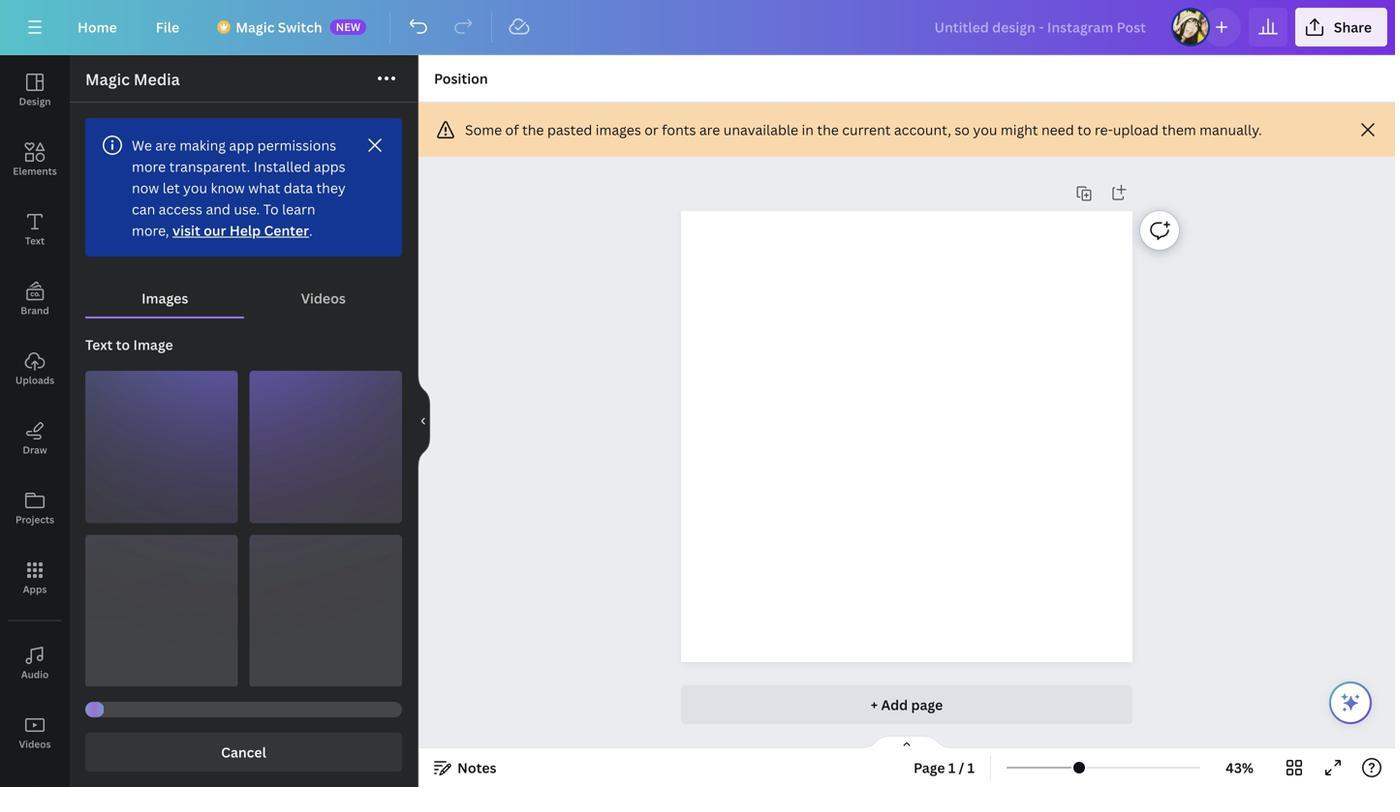 Task type: vqa. For each thing, say whether or not it's contained in the screenshot.
creating
no



Task type: locate. For each thing, give the bounding box(es) containing it.
apps
[[23, 583, 47, 597]]

show pages image
[[861, 736, 954, 751]]

let
[[163, 179, 180, 197]]

text
[[25, 235, 45, 248], [85, 336, 113, 354]]

0 horizontal spatial you
[[183, 179, 207, 197]]

1 horizontal spatial magic
[[236, 18, 275, 36]]

now
[[132, 179, 159, 197]]

add
[[881, 696, 908, 715]]

help
[[230, 221, 261, 240]]

design
[[19, 95, 51, 108]]

you right so
[[973, 121, 998, 139]]

are
[[700, 121, 720, 139], [155, 136, 176, 155]]

image
[[133, 336, 173, 354]]

elements
[[13, 165, 57, 178]]

magic switch
[[236, 18, 322, 36]]

current
[[842, 121, 891, 139]]

1 vertical spatial magic
[[85, 69, 130, 90]]

1 vertical spatial text
[[85, 336, 113, 354]]

1 right /
[[968, 759, 975, 778]]

0 vertical spatial videos button
[[245, 280, 402, 317]]

page
[[912, 696, 943, 715]]

1 horizontal spatial 1
[[968, 759, 975, 778]]

videos button
[[245, 280, 402, 317], [0, 699, 70, 769]]

the right of
[[522, 121, 544, 139]]

switch
[[278, 18, 322, 36]]

magic inside main menu bar
[[236, 18, 275, 36]]

1 the from the left
[[522, 121, 544, 139]]

videos down .
[[301, 289, 346, 308]]

elements button
[[0, 125, 70, 195]]

audio button
[[0, 629, 70, 699]]

0 horizontal spatial videos button
[[0, 699, 70, 769]]

and
[[206, 200, 231, 219]]

home link
[[62, 8, 133, 47]]

1 horizontal spatial you
[[973, 121, 998, 139]]

magic
[[236, 18, 275, 36], [85, 69, 130, 90]]

page 1 / 1
[[914, 759, 975, 778]]

unavailable
[[724, 121, 799, 139]]

you right 'let'
[[183, 179, 207, 197]]

some
[[465, 121, 502, 139]]

installed
[[254, 157, 311, 176]]

1 vertical spatial you
[[183, 179, 207, 197]]

text inside button
[[25, 235, 45, 248]]

+
[[871, 696, 878, 715]]

new
[[336, 19, 361, 34]]

to
[[1078, 121, 1092, 139], [116, 336, 130, 354]]

videos button down audio in the left bottom of the page
[[0, 699, 70, 769]]

notes button
[[426, 753, 504, 784]]

0 horizontal spatial 1
[[949, 759, 956, 778]]

the right in
[[817, 121, 839, 139]]

videos down audio in the left bottom of the page
[[19, 739, 51, 752]]

share
[[1334, 18, 1372, 36]]

1 horizontal spatial videos
[[301, 289, 346, 308]]

to left re-
[[1078, 121, 1092, 139]]

the
[[522, 121, 544, 139], [817, 121, 839, 139]]

notes
[[457, 759, 497, 778]]

1 vertical spatial to
[[116, 336, 130, 354]]

images
[[596, 121, 641, 139]]

0 horizontal spatial the
[[522, 121, 544, 139]]

media
[[134, 69, 180, 90]]

0 vertical spatial to
[[1078, 121, 1092, 139]]

1 left /
[[949, 759, 956, 778]]

1 horizontal spatial text
[[85, 336, 113, 354]]

text left image
[[85, 336, 113, 354]]

brand
[[21, 304, 49, 317]]

images button
[[85, 280, 245, 317]]

learn
[[282, 200, 315, 219]]

1 horizontal spatial to
[[1078, 121, 1092, 139]]

1 vertical spatial videos
[[19, 739, 51, 752]]

share button
[[1296, 8, 1388, 47]]

videos button down .
[[245, 280, 402, 317]]

you
[[973, 121, 998, 139], [183, 179, 207, 197]]

are right we
[[155, 136, 176, 155]]

our
[[204, 221, 226, 240]]

what
[[248, 179, 280, 197]]

text up brand button on the top of the page
[[25, 235, 45, 248]]

are right fonts
[[700, 121, 720, 139]]

draw
[[23, 444, 47, 457]]

0 horizontal spatial magic
[[85, 69, 130, 90]]

1 horizontal spatial videos button
[[245, 280, 402, 317]]

magic left switch
[[236, 18, 275, 36]]

0 horizontal spatial are
[[155, 136, 176, 155]]

videos
[[301, 289, 346, 308], [19, 739, 51, 752]]

draw button
[[0, 404, 70, 474]]

0 vertical spatial you
[[973, 121, 998, 139]]

to left image
[[116, 336, 130, 354]]

cancel button
[[85, 734, 402, 772]]

0 vertical spatial magic
[[236, 18, 275, 36]]

43%
[[1226, 759, 1254, 778]]

account,
[[894, 121, 952, 139]]

them
[[1162, 121, 1197, 139]]

we are making app permissions more transparent. installed apps now let you know what data they can access and use. to learn more,
[[132, 136, 346, 240]]

0 vertical spatial videos
[[301, 289, 346, 308]]

position
[[434, 69, 488, 88]]

1 vertical spatial videos button
[[0, 699, 70, 769]]

videos inside side panel tab list
[[19, 739, 51, 752]]

projects
[[15, 514, 54, 527]]

they
[[316, 179, 346, 197]]

of
[[505, 121, 519, 139]]

magic left the 'media'
[[85, 69, 130, 90]]

+ add page
[[871, 696, 943, 715]]

we
[[132, 136, 152, 155]]

page
[[914, 759, 945, 778]]

manually.
[[1200, 121, 1263, 139]]

1
[[949, 759, 956, 778], [968, 759, 975, 778]]

1 horizontal spatial the
[[817, 121, 839, 139]]

to
[[263, 200, 279, 219]]

0 horizontal spatial videos
[[19, 739, 51, 752]]

cancel
[[221, 744, 266, 762]]

some of the pasted images or fonts are unavailable in the current account, so you might need to re-upload them manually.
[[465, 121, 1263, 139]]

more,
[[132, 221, 169, 240]]

.
[[309, 221, 313, 240]]

apps button
[[0, 544, 70, 614]]

file
[[156, 18, 179, 36]]

+ add page button
[[681, 686, 1133, 725]]

data
[[284, 179, 313, 197]]

0 vertical spatial text
[[25, 235, 45, 248]]

0 horizontal spatial text
[[25, 235, 45, 248]]



Task type: describe. For each thing, give the bounding box(es) containing it.
images
[[142, 289, 188, 308]]

magic for magic media
[[85, 69, 130, 90]]

audio
[[21, 669, 49, 682]]

app
[[229, 136, 254, 155]]

main menu bar
[[0, 0, 1396, 55]]

design button
[[0, 55, 70, 125]]

transparent.
[[169, 157, 250, 176]]

2 the from the left
[[817, 121, 839, 139]]

text to image
[[85, 336, 173, 354]]

file button
[[140, 8, 195, 47]]

know
[[211, 179, 245, 197]]

0 horizontal spatial to
[[116, 336, 130, 354]]

fonts
[[662, 121, 696, 139]]

1 horizontal spatial are
[[700, 121, 720, 139]]

upload
[[1113, 121, 1159, 139]]

Design title text field
[[919, 8, 1164, 47]]

text for text to image
[[85, 336, 113, 354]]

text for text
[[25, 235, 45, 248]]

canva assistant image
[[1339, 692, 1363, 715]]

uploads
[[15, 374, 54, 387]]

so
[[955, 121, 970, 139]]

are inside we are making app permissions more transparent. installed apps now let you know what data they can access and use. to learn more,
[[155, 136, 176, 155]]

visit
[[173, 221, 200, 240]]

re-
[[1095, 121, 1113, 139]]

pasted
[[547, 121, 593, 139]]

making
[[179, 136, 226, 155]]

might
[[1001, 121, 1039, 139]]

brand button
[[0, 265, 70, 334]]

or
[[645, 121, 659, 139]]

side panel tab list
[[0, 55, 70, 788]]

can
[[132, 200, 155, 219]]

text button
[[0, 195, 70, 265]]

projects button
[[0, 474, 70, 544]]

uploads button
[[0, 334, 70, 404]]

position button
[[426, 63, 496, 94]]

2 1 from the left
[[968, 759, 975, 778]]

in
[[802, 121, 814, 139]]

center
[[264, 221, 309, 240]]

/
[[959, 759, 965, 778]]

home
[[78, 18, 117, 36]]

magic for magic switch
[[236, 18, 275, 36]]

hide image
[[418, 375, 430, 468]]

access
[[159, 200, 203, 219]]

visit our help center link
[[173, 221, 309, 240]]

43% button
[[1209, 753, 1272, 784]]

more
[[132, 157, 166, 176]]

use.
[[234, 200, 260, 219]]

1 1 from the left
[[949, 759, 956, 778]]

need
[[1042, 121, 1075, 139]]

visit our help center .
[[173, 221, 313, 240]]

permissions
[[257, 136, 336, 155]]

apps
[[314, 157, 346, 176]]

magic media
[[85, 69, 180, 90]]

you inside we are making app permissions more transparent. installed apps now let you know what data they can access and use. to learn more,
[[183, 179, 207, 197]]



